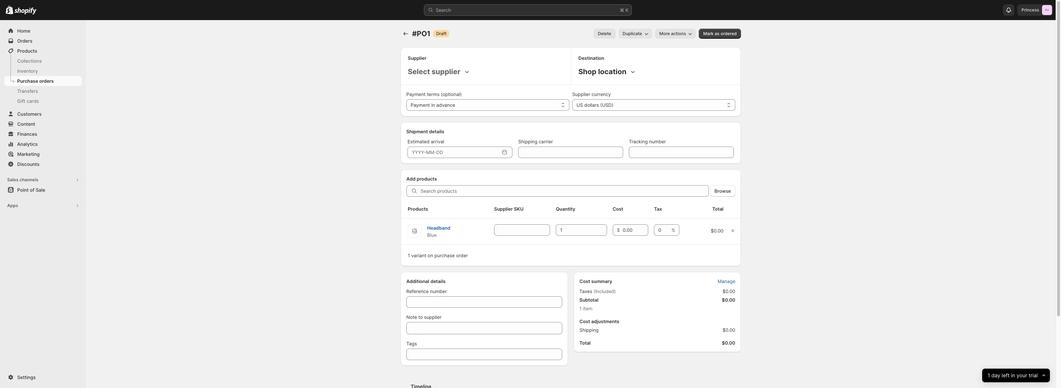 Task type: vqa. For each thing, say whether or not it's contained in the screenshot.
The My Store
no



Task type: describe. For each thing, give the bounding box(es) containing it.
tracking
[[629, 139, 648, 144]]

shipment details
[[406, 129, 444, 134]]

variant
[[411, 253, 426, 258]]

shop location
[[578, 67, 626, 76]]

sales channels
[[7, 177, 38, 182]]

content link
[[4, 119, 82, 129]]

$0.00 for subtotal
[[722, 297, 735, 303]]

taxes (included)
[[579, 288, 616, 294]]

delete button
[[594, 29, 616, 39]]

supplier for supplier currency
[[572, 91, 590, 97]]

point of sale button
[[0, 185, 86, 195]]

point of sale link
[[4, 185, 82, 195]]

purchase
[[17, 78, 38, 84]]

shop location button
[[577, 66, 638, 77]]

mark as ordered
[[703, 31, 737, 36]]

cards
[[27, 98, 39, 104]]

add products
[[406, 176, 437, 182]]

note to supplier
[[406, 314, 442, 320]]

select supplier button
[[406, 66, 472, 77]]

1 day left in your trial button
[[982, 369, 1050, 382]]

delete
[[598, 31, 611, 36]]

products link
[[4, 46, 82, 56]]

content
[[17, 121, 35, 127]]

collections link
[[4, 56, 82, 66]]

number for tracking number
[[649, 139, 666, 144]]

Tracking number text field
[[629, 147, 734, 158]]

number for reference number
[[430, 288, 447, 294]]

princess
[[1022, 7, 1039, 13]]

manage button
[[713, 276, 740, 286]]

analytics link
[[4, 139, 82, 149]]

1 variant on purchase order
[[408, 253, 468, 258]]

payment for payment in advance
[[411, 102, 430, 108]]

apps
[[7, 203, 18, 208]]

0 vertical spatial total
[[712, 206, 724, 212]]

shipping for shipping
[[579, 327, 599, 333]]

advance
[[436, 102, 455, 108]]

more actions button
[[655, 29, 696, 39]]

shop
[[578, 67, 597, 76]]

⌘ k
[[620, 7, 629, 13]]

manage
[[718, 278, 735, 284]]

carrier
[[539, 139, 553, 144]]

of
[[30, 187, 34, 193]]

dollars
[[584, 102, 599, 108]]

us dollars (usd)
[[577, 102, 613, 108]]

apps button
[[4, 201, 82, 211]]

customers
[[17, 111, 42, 117]]

actions
[[671, 31, 686, 36]]

search
[[436, 7, 451, 13]]

0 horizontal spatial total
[[579, 340, 591, 346]]

your
[[1017, 372, 1027, 379]]

purchase orders link
[[4, 76, 82, 86]]

tags
[[406, 341, 417, 347]]

Search products text field
[[421, 185, 709, 197]]

$0.00 for total
[[722, 340, 735, 346]]

finances link
[[4, 129, 82, 139]]

marketing
[[17, 151, 40, 157]]

payment for payment terms (optional)
[[406, 91, 426, 97]]

sales
[[7, 177, 18, 182]]

tax
[[654, 206, 662, 212]]

customers link
[[4, 109, 82, 119]]

tracking number
[[629, 139, 666, 144]]

gift
[[17, 98, 25, 104]]

duplicate button
[[618, 29, 652, 39]]

Reference number text field
[[406, 296, 562, 308]]

1 item
[[579, 306, 592, 311]]

1 for 1 variant on purchase order
[[408, 253, 410, 258]]

products
[[417, 176, 437, 182]]

(usd)
[[600, 102, 613, 108]]

sales channels button
[[4, 175, 82, 185]]

summary
[[591, 278, 612, 284]]

shopify image
[[6, 6, 13, 14]]

left
[[1002, 372, 1010, 379]]

browse
[[715, 188, 731, 194]]

cost for cost adjustments
[[579, 319, 590, 324]]

discounts link
[[4, 159, 82, 169]]

taxes
[[579, 288, 592, 294]]

in inside dropdown button
[[1011, 372, 1015, 379]]

cost adjustments
[[579, 319, 619, 324]]

estimated
[[408, 139, 430, 144]]

1 vertical spatial supplier
[[424, 314, 442, 320]]

on
[[428, 253, 433, 258]]

currency
[[592, 91, 611, 97]]

home
[[17, 28, 30, 34]]

as
[[715, 31, 720, 36]]

(optional)
[[441, 91, 462, 97]]

quantity
[[556, 206, 575, 212]]

supplier sku
[[494, 206, 524, 212]]

⌘
[[620, 7, 624, 13]]

additional details
[[406, 278, 446, 284]]



Task type: locate. For each thing, give the bounding box(es) containing it.
0 horizontal spatial in
[[431, 102, 435, 108]]

shipping down cost adjustments
[[579, 327, 599, 333]]

sale
[[36, 187, 45, 193]]

1 horizontal spatial 1
[[579, 306, 582, 311]]

0 vertical spatial number
[[649, 139, 666, 144]]

1 horizontal spatial total
[[712, 206, 724, 212]]

0 horizontal spatial number
[[430, 288, 447, 294]]

in down terms
[[431, 102, 435, 108]]

transfers link
[[4, 86, 82, 96]]

order
[[456, 253, 468, 258]]

more actions
[[659, 31, 686, 36]]

supplier for supplier
[[408, 55, 427, 61]]

1 vertical spatial total
[[579, 340, 591, 346]]

select supplier
[[408, 67, 460, 76]]

cost up the $
[[613, 206, 623, 212]]

duplicate
[[623, 31, 642, 36]]

supplier for supplier sku
[[494, 206, 513, 212]]

1 horizontal spatial shipping
[[579, 327, 599, 333]]

mark
[[703, 31, 714, 36]]

0 vertical spatial in
[[431, 102, 435, 108]]

Estimated arrival text field
[[408, 147, 500, 158]]

0 vertical spatial details
[[429, 129, 444, 134]]

0 vertical spatial shipping
[[518, 139, 537, 144]]

estimated arrival
[[408, 139, 444, 144]]

0 horizontal spatial supplier
[[408, 55, 427, 61]]

$ text field
[[623, 224, 648, 236]]

1 day left in your trial
[[988, 372, 1038, 379]]

item
[[583, 306, 592, 311]]

details up "arrival" in the left top of the page
[[429, 129, 444, 134]]

1 horizontal spatial supplier
[[494, 206, 513, 212]]

0 vertical spatial supplier
[[432, 67, 460, 76]]

discounts
[[17, 161, 39, 167]]

shipment
[[406, 129, 428, 134]]

Shipping carrier text field
[[518, 147, 623, 158]]

terms
[[427, 91, 440, 97]]

products up headband at the left bottom of page
[[408, 206, 428, 212]]

details up the reference number
[[430, 278, 446, 284]]

details for additional details
[[430, 278, 446, 284]]

1 horizontal spatial products
[[408, 206, 428, 212]]

2 horizontal spatial supplier
[[572, 91, 590, 97]]

supplier inside dropdown button
[[432, 67, 460, 76]]

cost down the 1 item
[[579, 319, 590, 324]]

orders
[[39, 78, 54, 84]]

shipping left the carrier on the right top
[[518, 139, 537, 144]]

total down cost adjustments
[[579, 340, 591, 346]]

cost up taxes at bottom right
[[579, 278, 590, 284]]

0 vertical spatial supplier
[[408, 55, 427, 61]]

reference number
[[406, 288, 447, 294]]

payment left terms
[[406, 91, 426, 97]]

1 vertical spatial in
[[1011, 372, 1015, 379]]

purchase
[[434, 253, 455, 258]]

payment in advance
[[411, 102, 455, 108]]

$0.00
[[711, 228, 724, 234], [723, 288, 735, 294], [722, 297, 735, 303], [723, 327, 735, 333], [722, 340, 735, 346]]

supplier
[[408, 55, 427, 61], [572, 91, 590, 97], [494, 206, 513, 212]]

1 left day at right bottom
[[988, 372, 990, 379]]

1 vertical spatial details
[[430, 278, 446, 284]]

supplier
[[432, 67, 460, 76], [424, 314, 442, 320]]

supplier up (optional)
[[432, 67, 460, 76]]

number
[[649, 139, 666, 144], [430, 288, 447, 294]]

orders
[[17, 38, 32, 44]]

trial
[[1029, 372, 1038, 379]]

0 vertical spatial 1
[[408, 253, 410, 258]]

1 horizontal spatial number
[[649, 139, 666, 144]]

supplier right "to"
[[424, 314, 442, 320]]

2 vertical spatial cost
[[579, 319, 590, 324]]

0 horizontal spatial 1
[[408, 253, 410, 258]]

2 horizontal spatial 1
[[988, 372, 990, 379]]

location
[[598, 67, 626, 76]]

in
[[431, 102, 435, 108], [1011, 372, 1015, 379]]

settings
[[17, 374, 36, 380]]

number down additional details
[[430, 288, 447, 294]]

shopify image
[[14, 7, 37, 15]]

purchase orders
[[17, 78, 54, 84]]

0 vertical spatial cost
[[613, 206, 623, 212]]

headband blue
[[427, 225, 450, 238]]

details for shipment details
[[429, 129, 444, 134]]

products inside products link
[[17, 48, 37, 54]]

number right tracking
[[649, 139, 666, 144]]

draft
[[436, 31, 447, 36]]

additional
[[406, 278, 429, 284]]

gift cards link
[[4, 96, 82, 106]]

note
[[406, 314, 417, 320]]

2 vertical spatial supplier
[[494, 206, 513, 212]]

inventory link
[[4, 66, 82, 76]]

headband
[[427, 225, 450, 231]]

0 vertical spatial products
[[17, 48, 37, 54]]

0 horizontal spatial shipping
[[518, 139, 537, 144]]

point
[[17, 187, 29, 193]]

cost for cost summary
[[579, 278, 590, 284]]

1 vertical spatial supplier
[[572, 91, 590, 97]]

arrival
[[431, 139, 444, 144]]

blue
[[427, 232, 437, 238]]

1 vertical spatial shipping
[[579, 327, 599, 333]]

home link
[[4, 26, 82, 36]]

$0.00 for shipping
[[723, 327, 735, 333]]

supplier currency
[[572, 91, 611, 97]]

destination
[[578, 55, 604, 61]]

1 horizontal spatial in
[[1011, 372, 1015, 379]]

1 vertical spatial payment
[[411, 102, 430, 108]]

1 vertical spatial number
[[430, 288, 447, 294]]

None text field
[[494, 224, 550, 236]]

payment down terms
[[411, 102, 430, 108]]

2 vertical spatial 1
[[988, 372, 990, 379]]

1 inside dropdown button
[[988, 372, 990, 379]]

ordered
[[721, 31, 737, 36]]

inventory
[[17, 68, 38, 74]]

marketing link
[[4, 149, 82, 159]]

1 vertical spatial products
[[408, 206, 428, 212]]

orders link
[[4, 36, 82, 46]]

Note to supplier text field
[[406, 322, 562, 334]]

in right left
[[1011, 372, 1015, 379]]

products up collections
[[17, 48, 37, 54]]

Tags text field
[[406, 349, 562, 360]]

cost summary
[[579, 278, 612, 284]]

settings link
[[4, 372, 82, 382]]

collections
[[17, 58, 42, 64]]

products
[[17, 48, 37, 54], [408, 206, 428, 212]]

day
[[991, 372, 1000, 379]]

total down 'browse' button
[[712, 206, 724, 212]]

0 horizontal spatial products
[[17, 48, 37, 54]]

analytics
[[17, 141, 38, 147]]

princess image
[[1042, 5, 1052, 15]]

shipping carrier
[[518, 139, 553, 144]]

more
[[659, 31, 670, 36]]

1 vertical spatial cost
[[579, 278, 590, 284]]

1 for 1 day left in your trial
[[988, 372, 990, 379]]

payment
[[406, 91, 426, 97], [411, 102, 430, 108]]

us
[[577, 102, 583, 108]]

#po1
[[412, 29, 431, 38]]

1 left the item
[[579, 306, 582, 311]]

1
[[408, 253, 410, 258], [579, 306, 582, 311], [988, 372, 990, 379]]

0 vertical spatial payment
[[406, 91, 426, 97]]

cost for cost
[[613, 206, 623, 212]]

supplier up the select
[[408, 55, 427, 61]]

None number field
[[556, 224, 596, 236]]

1 vertical spatial 1
[[579, 306, 582, 311]]

(included)
[[594, 288, 616, 294]]

1 for 1 item
[[579, 306, 582, 311]]

1 left variant
[[408, 253, 410, 258]]

headband link
[[427, 225, 450, 231]]

finances
[[17, 131, 37, 137]]

gift cards
[[17, 98, 39, 104]]

supplier left sku
[[494, 206, 513, 212]]

shipping for shipping carrier
[[518, 139, 537, 144]]

% text field
[[654, 224, 670, 236]]

supplier up us on the right of the page
[[572, 91, 590, 97]]



